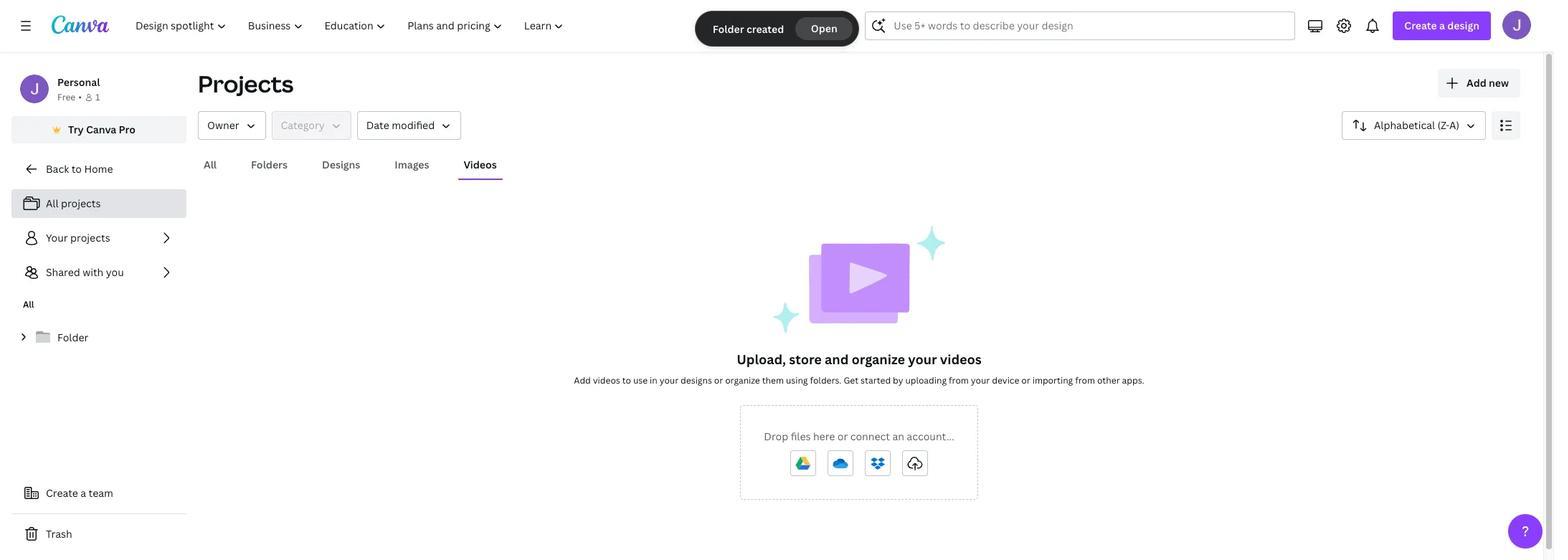 Task type: describe. For each thing, give the bounding box(es) containing it.
drop
[[764, 430, 789, 443]]

1 horizontal spatial your
[[909, 351, 937, 368]]

free
[[57, 91, 76, 103]]

folder for folder
[[57, 331, 88, 344]]

get
[[844, 375, 859, 387]]

using
[[786, 375, 808, 387]]

1 from from the left
[[949, 375, 969, 387]]

with
[[83, 265, 104, 279]]

personal
[[57, 75, 100, 89]]

free •
[[57, 91, 82, 103]]

videos
[[464, 158, 497, 171]]

home
[[84, 162, 113, 176]]

0 horizontal spatial or
[[715, 375, 723, 387]]

design
[[1448, 19, 1480, 32]]

to inside back to home link
[[71, 162, 82, 176]]

create a team button
[[11, 479, 187, 508]]

(z-
[[1438, 118, 1450, 132]]

account...
[[907, 430, 955, 443]]

alphabetical
[[1375, 118, 1436, 132]]

uploading
[[906, 375, 947, 387]]

open
[[811, 22, 838, 35]]

1 horizontal spatial or
[[838, 430, 848, 443]]

open button
[[796, 17, 853, 40]]

0 vertical spatial videos
[[941, 351, 982, 368]]

your projects link
[[11, 224, 187, 253]]

create a design
[[1405, 19, 1480, 32]]

and
[[825, 351, 849, 368]]

by
[[893, 375, 904, 387]]

all for all button at the top left
[[204, 158, 217, 171]]

folders button
[[245, 151, 294, 179]]

•
[[78, 91, 82, 103]]

category
[[281, 118, 325, 132]]

owner
[[207, 118, 239, 132]]

new
[[1490, 76, 1510, 90]]

try canva pro
[[68, 123, 136, 136]]

2 vertical spatial all
[[23, 298, 34, 311]]

here
[[814, 430, 835, 443]]

a)
[[1450, 118, 1460, 132]]

all button
[[198, 151, 222, 179]]

projects for all projects
[[61, 197, 101, 210]]

to inside upload, store and organize your videos add videos to use in your designs or organize them using folders. get started by uploading from your device or importing from other apps.
[[623, 375, 631, 387]]

back to home
[[46, 162, 113, 176]]

designs button
[[316, 151, 366, 179]]

designs
[[322, 158, 360, 171]]

all projects
[[46, 197, 101, 210]]

create a team
[[46, 486, 113, 500]]

a for team
[[81, 486, 86, 500]]

2 horizontal spatial your
[[971, 375, 990, 387]]

list containing all projects
[[11, 189, 187, 287]]

all projects link
[[11, 189, 187, 218]]

0 horizontal spatial videos
[[593, 375, 621, 387]]

created
[[747, 22, 784, 36]]

back
[[46, 162, 69, 176]]

2 from from the left
[[1076, 375, 1096, 387]]

importing
[[1033, 375, 1074, 387]]

videos button
[[458, 151, 503, 179]]



Task type: vqa. For each thing, say whether or not it's contained in the screenshot.
The Forms Will Include The Income You Earned During The Year And Any Applicable Tax Withheld.
no



Task type: locate. For each thing, give the bounding box(es) containing it.
1 horizontal spatial a
[[1440, 19, 1446, 32]]

create left team
[[46, 486, 78, 500]]

projects
[[198, 68, 294, 99]]

create inside button
[[46, 486, 78, 500]]

try
[[68, 123, 84, 136]]

your left device
[[971, 375, 990, 387]]

a for design
[[1440, 19, 1446, 32]]

shared with you link
[[11, 258, 187, 287]]

create inside dropdown button
[[1405, 19, 1438, 32]]

0 vertical spatial all
[[204, 158, 217, 171]]

0 horizontal spatial your
[[660, 375, 679, 387]]

0 vertical spatial folder
[[713, 22, 744, 36]]

1
[[95, 91, 100, 103]]

an
[[893, 430, 905, 443]]

1 horizontal spatial organize
[[852, 351, 906, 368]]

2 horizontal spatial or
[[1022, 375, 1031, 387]]

create for create a design
[[1405, 19, 1438, 32]]

images button
[[389, 151, 435, 179]]

folders.
[[810, 375, 842, 387]]

Search search field
[[894, 12, 1267, 39]]

shared
[[46, 265, 80, 279]]

1 horizontal spatial from
[[1076, 375, 1096, 387]]

images
[[395, 158, 429, 171]]

a
[[1440, 19, 1446, 32], [81, 486, 86, 500]]

add new button
[[1439, 69, 1521, 98]]

from right uploading
[[949, 375, 969, 387]]

Sort by button
[[1342, 111, 1487, 140]]

0 vertical spatial create
[[1405, 19, 1438, 32]]

folder left created
[[713, 22, 744, 36]]

0 horizontal spatial add
[[574, 375, 591, 387]]

your
[[46, 231, 68, 245]]

all
[[204, 158, 217, 171], [46, 197, 58, 210], [23, 298, 34, 311]]

folder down shared
[[57, 331, 88, 344]]

1 vertical spatial add
[[574, 375, 591, 387]]

back to home link
[[11, 155, 187, 184]]

videos left use on the left of the page
[[593, 375, 621, 387]]

date modified
[[366, 118, 435, 132]]

list
[[11, 189, 187, 287]]

try canva pro button
[[11, 116, 187, 144]]

your
[[909, 351, 937, 368], [660, 375, 679, 387], [971, 375, 990, 387]]

add new
[[1467, 76, 1510, 90]]

projects for your projects
[[70, 231, 110, 245]]

in
[[650, 375, 658, 387]]

1 horizontal spatial add
[[1467, 76, 1487, 90]]

shared with you
[[46, 265, 124, 279]]

your projects
[[46, 231, 110, 245]]

a inside button
[[81, 486, 86, 500]]

trash
[[46, 527, 72, 541]]

1 vertical spatial folder
[[57, 331, 88, 344]]

Date modified button
[[357, 111, 461, 140]]

your right in
[[660, 375, 679, 387]]

0 horizontal spatial create
[[46, 486, 78, 500]]

add left use on the left of the page
[[574, 375, 591, 387]]

or right device
[[1022, 375, 1031, 387]]

Owner button
[[198, 111, 266, 140]]

folders
[[251, 158, 288, 171]]

add inside upload, store and organize your videos add videos to use in your designs or organize them using folders. get started by uploading from your device or importing from other apps.
[[574, 375, 591, 387]]

organize down upload,
[[726, 375, 760, 387]]

from
[[949, 375, 969, 387], [1076, 375, 1096, 387]]

projects
[[61, 197, 101, 210], [70, 231, 110, 245]]

folder inside status
[[713, 22, 744, 36]]

organize
[[852, 351, 906, 368], [726, 375, 760, 387]]

top level navigation element
[[126, 11, 576, 40]]

folder for folder created
[[713, 22, 744, 36]]

apps.
[[1123, 375, 1145, 387]]

trash link
[[11, 520, 187, 549]]

add inside add new dropdown button
[[1467, 76, 1487, 90]]

to right back on the top of the page
[[71, 162, 82, 176]]

files
[[791, 430, 811, 443]]

videos
[[941, 351, 982, 368], [593, 375, 621, 387]]

1 vertical spatial a
[[81, 486, 86, 500]]

1 vertical spatial projects
[[70, 231, 110, 245]]

folder
[[713, 22, 744, 36], [57, 331, 88, 344]]

drop files here or connect an account...
[[764, 430, 955, 443]]

other
[[1098, 375, 1121, 387]]

connect
[[851, 430, 890, 443]]

them
[[762, 375, 784, 387]]

status
[[696, 11, 859, 46]]

0 horizontal spatial from
[[949, 375, 969, 387]]

to left use on the left of the page
[[623, 375, 631, 387]]

2 horizontal spatial all
[[204, 158, 217, 171]]

your up uploading
[[909, 351, 937, 368]]

modified
[[392, 118, 435, 132]]

device
[[992, 375, 1020, 387]]

folder link
[[11, 323, 187, 353]]

upload, store and organize your videos add videos to use in your designs or organize them using folders. get started by uploading from your device or importing from other apps.
[[574, 351, 1145, 387]]

0 vertical spatial projects
[[61, 197, 101, 210]]

1 horizontal spatial to
[[623, 375, 631, 387]]

0 horizontal spatial all
[[23, 298, 34, 311]]

create for create a team
[[46, 486, 78, 500]]

upload,
[[737, 351, 786, 368]]

0 horizontal spatial a
[[81, 486, 86, 500]]

folder created
[[713, 22, 784, 36]]

a left design
[[1440, 19, 1446, 32]]

all for all projects
[[46, 197, 58, 210]]

from left other
[[1076, 375, 1096, 387]]

1 vertical spatial all
[[46, 197, 58, 210]]

or right here
[[838, 430, 848, 443]]

0 horizontal spatial folder
[[57, 331, 88, 344]]

projects right your
[[70, 231, 110, 245]]

or
[[715, 375, 723, 387], [1022, 375, 1031, 387], [838, 430, 848, 443]]

designs
[[681, 375, 712, 387]]

use
[[634, 375, 648, 387]]

to
[[71, 162, 82, 176], [623, 375, 631, 387]]

Category button
[[272, 111, 351, 140]]

create a design button
[[1394, 11, 1492, 40]]

add
[[1467, 76, 1487, 90], [574, 375, 591, 387]]

1 vertical spatial videos
[[593, 375, 621, 387]]

1 horizontal spatial create
[[1405, 19, 1438, 32]]

store
[[790, 351, 822, 368]]

organize up 'started'
[[852, 351, 906, 368]]

0 horizontal spatial to
[[71, 162, 82, 176]]

1 vertical spatial create
[[46, 486, 78, 500]]

1 vertical spatial organize
[[726, 375, 760, 387]]

0 vertical spatial a
[[1440, 19, 1446, 32]]

pro
[[119, 123, 136, 136]]

1 horizontal spatial videos
[[941, 351, 982, 368]]

you
[[106, 265, 124, 279]]

team
[[89, 486, 113, 500]]

1 vertical spatial to
[[623, 375, 631, 387]]

alphabetical (z-a)
[[1375, 118, 1460, 132]]

canva
[[86, 123, 116, 136]]

date
[[366, 118, 389, 132]]

0 vertical spatial add
[[1467, 76, 1487, 90]]

0 vertical spatial organize
[[852, 351, 906, 368]]

all inside button
[[204, 158, 217, 171]]

all inside list
[[46, 197, 58, 210]]

add left new
[[1467, 76, 1487, 90]]

a inside dropdown button
[[1440, 19, 1446, 32]]

create
[[1405, 19, 1438, 32], [46, 486, 78, 500]]

projects down back to home
[[61, 197, 101, 210]]

or right designs
[[715, 375, 723, 387]]

0 vertical spatial to
[[71, 162, 82, 176]]

0 horizontal spatial organize
[[726, 375, 760, 387]]

videos up uploading
[[941, 351, 982, 368]]

a left team
[[81, 486, 86, 500]]

create left design
[[1405, 19, 1438, 32]]

1 horizontal spatial folder
[[713, 22, 744, 36]]

status containing open
[[696, 11, 859, 46]]

1 horizontal spatial all
[[46, 197, 58, 210]]

started
[[861, 375, 891, 387]]

None search field
[[866, 11, 1296, 40]]

jacob simon image
[[1503, 11, 1532, 39]]



